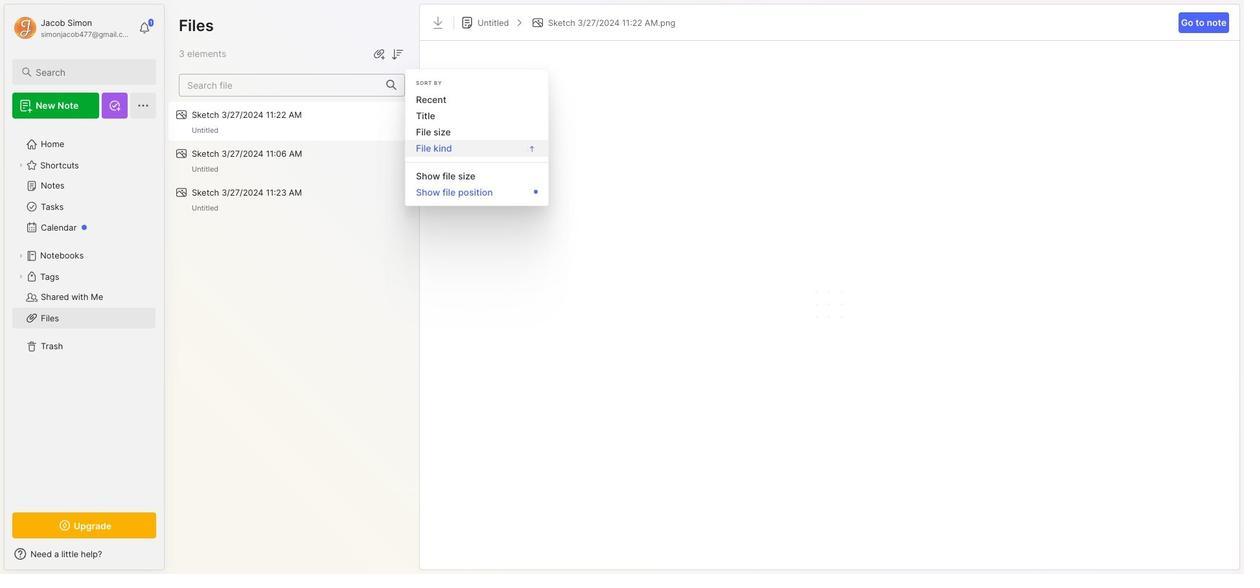Task type: describe. For each thing, give the bounding box(es) containing it.
expand tags image
[[17, 273, 25, 281]]

main element
[[0, 0, 169, 575]]

tree inside main element
[[5, 126, 164, 501]]

expand notebooks image
[[17, 252, 25, 260]]

dropdown list menu
[[406, 74, 549, 200]]

Account field
[[12, 15, 132, 41]]



Task type: vqa. For each thing, say whether or not it's contained in the screenshot.
Main element
yes



Task type: locate. For each thing, give the bounding box(es) containing it.
click to collapse image
[[164, 551, 173, 566]]

None search field
[[36, 64, 145, 80]]

tree
[[5, 126, 164, 501]]

menu item
[[406, 140, 549, 157]]

Search text field
[[36, 66, 145, 78]]

preview image
[[811, 54, 850, 557]]

vhjsd field
[[390, 45, 405, 62]]

none search field inside main element
[[36, 64, 145, 80]]

WHAT'S NEW field
[[5, 544, 164, 565]]

Search file text field
[[180, 74, 379, 96]]



